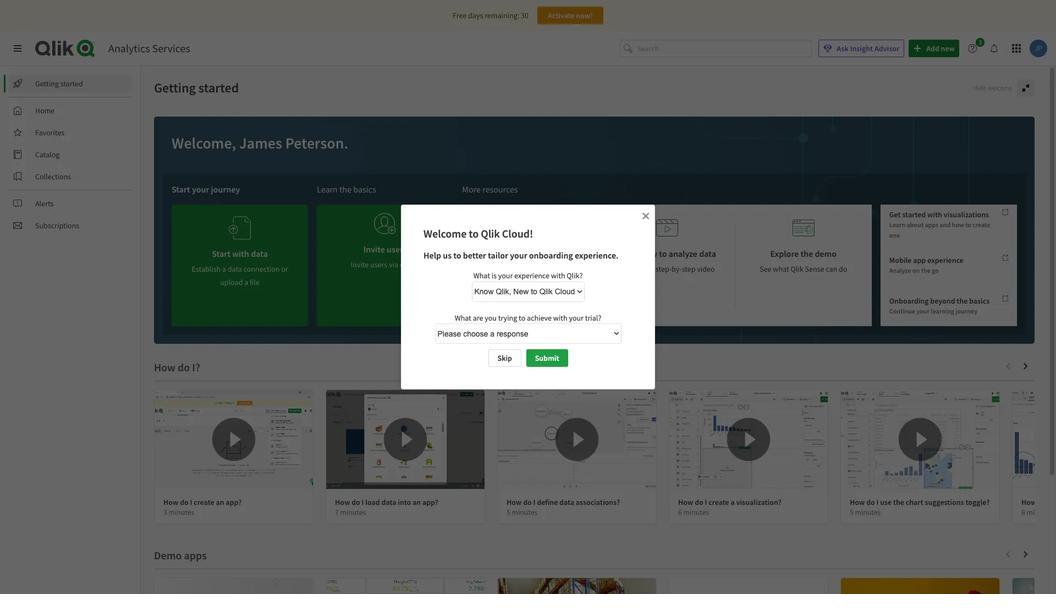Task type: locate. For each thing, give the bounding box(es) containing it.
a
[[731, 497, 735, 507]]

0 horizontal spatial analyze
[[492, 248, 521, 259]]

do for how do i create an app?
[[180, 497, 189, 507]]

learn the basics
[[317, 184, 376, 195]]

getting down services
[[154, 79, 196, 96]]

navigation pane element
[[0, 70, 140, 239]]

6 inside how do i create a visualization? 6 minutes
[[678, 508, 682, 517]]

minutes down how do i interact with visualizations? element
[[1027, 508, 1053, 517]]

1 how from the left
[[163, 497, 178, 507]]

0 horizontal spatial experience
[[515, 271, 550, 280]]

how inside how do i load data into an app? 7 minutes
[[335, 497, 350, 507]]

remaining:
[[485, 10, 520, 20]]

what left is
[[474, 271, 490, 280]]

Search text field
[[637, 39, 812, 57]]

0 horizontal spatial learn
[[317, 184, 338, 195]]

1 horizontal spatial qlik
[[791, 264, 804, 274]]

analytics services
[[108, 41, 190, 55]]

how up this
[[641, 248, 657, 259]]

1 minutes from the left
[[169, 508, 194, 517]]

invite down invite users image on the top left of page
[[364, 244, 385, 255]]

0 vertical spatial learn
[[317, 184, 338, 195]]

data down 'sample'
[[524, 264, 539, 274]]

how do i define data associations? 5 minutes
[[507, 497, 620, 517]]

0 horizontal spatial journey
[[211, 184, 240, 195]]

journey inside onboarding beyond the basics continue your learning journey
[[956, 307, 978, 315]]

getting inside getting started link
[[35, 79, 59, 89]]

create inside get started with visualizations learn about apps and how to create one
[[973, 221, 991, 229]]

data for how do i load data into an app?
[[382, 497, 396, 507]]

1 5 from the left
[[507, 508, 511, 517]]

close sidebar menu image
[[13, 44, 22, 53]]

data up insights
[[552, 248, 569, 259]]

data up video
[[699, 248, 716, 259]]

0 vertical spatial basics
[[353, 184, 376, 195]]

do inside how do i create a visualization? 6 minutes
[[695, 497, 704, 507]]

1 horizontal spatial journey
[[956, 307, 978, 315]]

data inside how do i define data associations? 5 minutes
[[560, 497, 574, 507]]

favorites link
[[9, 124, 132, 141]]

how up the 3
[[163, 497, 178, 507]]

submit button
[[526, 350, 568, 367]]

0 horizontal spatial getting
[[35, 79, 59, 89]]

2 an from the left
[[413, 497, 421, 507]]

journey right start
[[211, 184, 240, 195]]

how left "use"
[[850, 497, 865, 507]]

1 horizontal spatial getting started
[[154, 79, 239, 96]]

peterson.
[[285, 133, 348, 153]]

1 horizontal spatial an
[[413, 497, 421, 507]]

use
[[881, 497, 892, 507]]

2 6 from the left
[[1022, 508, 1026, 517]]

follow
[[619, 264, 641, 274]]

started inside get started with visualizations learn about apps and how to create one
[[903, 210, 926, 220]]

do inside explore the demo see what qlik sense can do
[[839, 264, 848, 274]]

how right and
[[952, 221, 964, 229]]

in
[[1052, 497, 1056, 507]]

0 horizontal spatial what
[[455, 313, 471, 323]]

getting started link
[[9, 75, 132, 92]]

minutes right the 3
[[169, 508, 194, 517]]

advisor
[[875, 43, 900, 53]]

how for how do i use the chart suggestions toggle?
[[850, 497, 865, 507]]

load
[[366, 497, 380, 507]]

the right beyond at the right
[[957, 296, 968, 306]]

5 inside how do i use the chart suggestions toggle? 5 minutes
[[850, 508, 854, 517]]

what
[[773, 264, 789, 274]]

3 minutes from the left
[[512, 508, 538, 517]]

do for how do i load data into an app?
[[352, 497, 360, 507]]

with inside get started with visualizations learn about apps and how to create one
[[928, 210, 943, 220]]

0 horizontal spatial getting started
[[35, 79, 83, 89]]

minutes down define
[[512, 508, 538, 517]]

1 horizontal spatial 5
[[850, 508, 854, 517]]

i inside how do i in 6 minutes
[[1048, 497, 1051, 507]]

do for how do i define data associations?
[[523, 497, 532, 507]]

6 how from the left
[[1022, 497, 1037, 507]]

2 horizontal spatial started
[[903, 210, 926, 220]]

demo
[[815, 248, 837, 259]]

minutes down "use"
[[855, 508, 881, 517]]

0 horizontal spatial how
[[641, 248, 657, 259]]

2 vertical spatial with
[[553, 313, 568, 323]]

how do i create an app? 3 minutes
[[163, 497, 242, 517]]

learn up follow
[[618, 248, 639, 259]]

5 i from the left
[[877, 497, 879, 507]]

1 horizontal spatial create
[[709, 497, 729, 507]]

create
[[973, 221, 991, 229], [194, 497, 214, 507], [709, 497, 729, 507]]

2 5 from the left
[[850, 508, 854, 517]]

analyze down mobile
[[890, 266, 912, 275]]

services
[[152, 41, 190, 55]]

3
[[163, 508, 167, 517]]

how inside get started with visualizations learn about apps and how to create one
[[952, 221, 964, 229]]

5 how from the left
[[850, 497, 865, 507]]

1 vertical spatial invite
[[351, 260, 369, 270]]

0 vertical spatial what
[[474, 271, 490, 280]]

0 horizontal spatial 5
[[507, 508, 511, 517]]

how do i define data associations? image
[[498, 390, 656, 489]]

learning
[[931, 307, 955, 315]]

by-
[[672, 264, 682, 274]]

1 horizontal spatial getting
[[154, 79, 196, 96]]

3 how from the left
[[507, 497, 522, 507]]

minutes inside how do i load data into an app? 7 minutes
[[340, 508, 366, 517]]

learn down the 'peterson.'
[[317, 184, 338, 195]]

0 vertical spatial how
[[952, 221, 964, 229]]

minutes
[[169, 508, 194, 517], [340, 508, 366, 517], [512, 508, 538, 517], [684, 508, 709, 517], [855, 508, 881, 517], [1027, 508, 1053, 517]]

1 vertical spatial what
[[455, 313, 471, 323]]

get
[[890, 210, 901, 220]]

2 minutes from the left
[[340, 508, 366, 517]]

with up apps
[[928, 210, 943, 220]]

1 vertical spatial qlik
[[791, 264, 804, 274]]

1 an from the left
[[216, 497, 224, 507]]

1 horizontal spatial experience
[[928, 255, 964, 265]]

1 horizontal spatial basics
[[970, 296, 990, 306]]

analyze
[[492, 248, 521, 259], [890, 266, 912, 275]]

i for how do i in
[[1048, 497, 1051, 507]]

with left qlik?
[[551, 271, 565, 280]]

the inside explore the demo see what qlik sense can do
[[801, 248, 813, 259]]

activate
[[548, 10, 575, 20]]

data inside learn how to analyze data follow this step-by-step video
[[699, 248, 716, 259]]

5 inside how do i define data associations? 5 minutes
[[507, 508, 511, 517]]

define
[[537, 497, 558, 507]]

how do i use the chart suggestions toggle? image
[[841, 390, 1000, 489]]

subscriptions
[[35, 221, 79, 231]]

resources
[[483, 184, 518, 195]]

1 horizontal spatial 6
[[1022, 508, 1026, 517]]

insight
[[850, 43, 873, 53]]

basics right beyond at the right
[[970, 296, 990, 306]]

do for how do i create a visualization?
[[695, 497, 704, 507]]

how inside how do i use the chart suggestions toggle? 5 minutes
[[850, 497, 865, 507]]

i inside how do i create an app? 3 minutes
[[190, 497, 192, 507]]

data right define
[[560, 497, 574, 507]]

do for how do i in
[[1038, 497, 1047, 507]]

experience down 'sample'
[[515, 271, 550, 280]]

skip button
[[488, 350, 522, 367]]

the up sense in the top of the page
[[801, 248, 813, 259]]

do inside how do i create an app? 3 minutes
[[180, 497, 189, 507]]

how do i define data associations? element
[[507, 497, 620, 507]]

1 vertical spatial analyze
[[890, 266, 912, 275]]

to inside learn how to analyze data follow this step-by-step video
[[659, 248, 667, 259]]

5
[[507, 508, 511, 517], [850, 508, 854, 517]]

2 i from the left
[[362, 497, 364, 507]]

into
[[398, 497, 411, 507]]

analyze up experience
[[492, 248, 521, 259]]

how do i create an app? image
[[155, 390, 313, 489]]

the right "use"
[[894, 497, 905, 507]]

how inside how do i create a visualization? 6 minutes
[[678, 497, 693, 507]]

6 down the how do i create a visualization? element
[[678, 508, 682, 517]]

with
[[928, 210, 943, 220], [551, 271, 565, 280], [553, 313, 568, 323]]

data left into
[[382, 497, 396, 507]]

the inside onboarding beyond the basics continue your learning journey
[[957, 296, 968, 306]]

how do i interact with visualizations? image
[[1013, 390, 1056, 489]]

how up the 7
[[335, 497, 350, 507]]

1 vertical spatial journey
[[956, 307, 978, 315]]

1 vertical spatial learn
[[890, 221, 906, 229]]

qlik inside dialog
[[481, 227, 500, 240]]

how for how do i create a visualization?
[[678, 497, 693, 507]]

how do i load data into an app? image
[[326, 390, 485, 489]]

your right start
[[192, 184, 209, 195]]

an
[[216, 497, 224, 507], [413, 497, 421, 507]]

6
[[678, 508, 682, 517], [1022, 508, 1026, 517]]

0 vertical spatial with
[[928, 210, 943, 220]]

how left in
[[1022, 497, 1037, 507]]

6 minutes from the left
[[1027, 508, 1053, 517]]

better
[[463, 250, 486, 261]]

welcome,
[[172, 133, 236, 153]]

how inside how do i create an app? 3 minutes
[[163, 497, 178, 507]]

data for how do i define data associations?
[[560, 497, 574, 507]]

getting started up home link
[[35, 79, 83, 89]]

tailor
[[488, 250, 508, 261]]

experience
[[928, 255, 964, 265], [515, 271, 550, 280]]

2 horizontal spatial learn
[[890, 221, 906, 229]]

how inside how do i define data associations? 5 minutes
[[507, 497, 522, 507]]

0 vertical spatial invite
[[364, 244, 385, 255]]

1 vertical spatial how
[[641, 248, 657, 259]]

with right achieve
[[553, 313, 568, 323]]

how left a
[[678, 497, 693, 507]]

qlik inside explore the demo see what qlik sense can do
[[791, 264, 804, 274]]

create inside how do i create an app? 3 minutes
[[194, 497, 214, 507]]

i inside how do i use the chart suggestions toggle? 5 minutes
[[877, 497, 879, 507]]

1 vertical spatial basics
[[970, 296, 990, 306]]

learn down the get at the top
[[890, 221, 906, 229]]

your left trial? on the bottom
[[569, 313, 584, 323]]

the left "go" at the right top of the page
[[921, 266, 931, 275]]

do inside how do i in 6 minutes
[[1038, 497, 1047, 507]]

minutes down the how do i create a visualization? element
[[684, 508, 709, 517]]

basics up invite users image on the top left of page
[[353, 184, 376, 195]]

6 down how do i interact with visualizations? element
[[1022, 508, 1026, 517]]

how for how do i load data into an app?
[[335, 497, 350, 507]]

do
[[839, 264, 848, 274], [180, 497, 189, 507], [352, 497, 360, 507], [523, 497, 532, 507], [695, 497, 704, 507], [867, 497, 875, 507], [1038, 497, 1047, 507]]

0 horizontal spatial an
[[216, 497, 224, 507]]

sample
[[523, 248, 551, 259]]

1 vertical spatial experience
[[515, 271, 550, 280]]

analyze sample data image
[[520, 213, 542, 243]]

2 how from the left
[[335, 497, 350, 507]]

how for how do i create an app?
[[163, 497, 178, 507]]

× button
[[642, 207, 650, 223]]

analyze inside analyze sample data experience data to insights
[[492, 248, 521, 259]]

your down onboarding
[[917, 307, 930, 315]]

see
[[760, 264, 772, 274]]

minutes right the 7
[[340, 508, 366, 517]]

2 horizontal spatial create
[[973, 221, 991, 229]]

create for how do i create an app?
[[194, 497, 214, 507]]

experience inside mobile app experience analyze on the go
[[928, 255, 964, 265]]

1 horizontal spatial how
[[952, 221, 964, 229]]

learn
[[317, 184, 338, 195], [890, 221, 906, 229], [618, 248, 639, 259]]

now!
[[576, 10, 593, 20]]

invite left via
[[351, 260, 369, 270]]

how inside how do i in 6 minutes
[[1022, 497, 1037, 507]]

users left via
[[370, 260, 387, 270]]

welcome, james peterson. main content
[[141, 66, 1056, 594]]

data for learn how to analyze data
[[699, 248, 716, 259]]

hide welcome image
[[1022, 84, 1031, 92]]

users
[[387, 244, 407, 255], [370, 260, 387, 270]]

0 horizontal spatial app?
[[226, 497, 242, 507]]

3 i from the left
[[533, 497, 536, 507]]

0 horizontal spatial started
[[60, 79, 83, 89]]

invite
[[364, 244, 385, 255], [351, 260, 369, 270]]

getting inside the welcome, james peterson. main content
[[154, 79, 196, 96]]

the down the 'peterson.'
[[340, 184, 352, 195]]

users up via
[[387, 244, 407, 255]]

getting started inside navigation pane element
[[35, 79, 83, 89]]

searchbar element
[[620, 39, 812, 57]]

0 vertical spatial users
[[387, 244, 407, 255]]

i inside how do i define data associations? 5 minutes
[[533, 497, 536, 507]]

1 horizontal spatial analyze
[[890, 266, 912, 275]]

free
[[453, 10, 467, 20]]

to up step- on the right top of the page
[[659, 248, 667, 259]]

data
[[552, 248, 569, 259], [699, 248, 716, 259], [524, 264, 539, 274], [382, 497, 396, 507], [560, 497, 574, 507]]

basics inside onboarding beyond the basics continue your learning journey
[[970, 296, 990, 306]]

invite users image
[[374, 209, 396, 238]]

journey
[[211, 184, 240, 195], [956, 307, 978, 315]]

what left "are" in the left of the page
[[455, 313, 471, 323]]

5 minutes from the left
[[855, 508, 881, 517]]

one
[[890, 231, 900, 239]]

i inside how do i create a visualization? 6 minutes
[[705, 497, 707, 507]]

minutes inside how do i create an app? 3 minutes
[[169, 508, 194, 517]]

2 vertical spatial learn
[[618, 248, 639, 259]]

an inside how do i load data into an app? 7 minutes
[[413, 497, 421, 507]]

1 i from the left
[[190, 497, 192, 507]]

i for how do i load data into an app?
[[362, 497, 364, 507]]

create for how do i create a visualization?
[[709, 497, 729, 507]]

1 vertical spatial users
[[370, 260, 387, 270]]

getting up home
[[35, 79, 59, 89]]

0 vertical spatial analyze
[[492, 248, 521, 259]]

qlik right what
[[791, 264, 804, 274]]

do inside how do i load data into an app? 7 minutes
[[352, 497, 360, 507]]

on
[[913, 266, 920, 275]]

getting started down services
[[154, 79, 239, 96]]

1 horizontal spatial what
[[474, 271, 490, 280]]

7
[[335, 508, 339, 517]]

create inside how do i create a visualization? 6 minutes
[[709, 497, 729, 507]]

0 vertical spatial experience
[[928, 255, 964, 265]]

how do i create an app? element
[[163, 497, 242, 507]]

started inside navigation pane element
[[60, 79, 83, 89]]

favorites
[[35, 128, 64, 138]]

analyze
[[669, 248, 698, 259]]

do inside how do i use the chart suggestions toggle? 5 minutes
[[867, 497, 875, 507]]

4 i from the left
[[705, 497, 707, 507]]

6 i from the left
[[1048, 497, 1051, 507]]

video
[[697, 264, 715, 274]]

journey right learning
[[956, 307, 978, 315]]

0 horizontal spatial create
[[194, 497, 214, 507]]

4 how from the left
[[678, 497, 693, 507]]

and
[[940, 221, 951, 229]]

1 horizontal spatial app?
[[423, 497, 438, 507]]

are
[[473, 313, 483, 323]]

0 horizontal spatial 6
[[678, 508, 682, 517]]

do inside how do i define data associations? 5 minutes
[[523, 497, 532, 507]]

1 app? from the left
[[226, 497, 242, 507]]

data inside how do i load data into an app? 7 minutes
[[382, 497, 396, 507]]

4 minutes from the left
[[684, 508, 709, 517]]

welcome, james peterson.
[[172, 133, 348, 153]]

to down onboarding
[[540, 264, 547, 274]]

0 vertical spatial qlik
[[481, 227, 500, 240]]

how left define
[[507, 497, 522, 507]]

qlik
[[481, 227, 500, 240], [791, 264, 804, 274]]

how inside learn how to analyze data follow this step-by-step video
[[641, 248, 657, 259]]

analyze sample data experience data to insights
[[488, 248, 574, 274]]

onboarding beyond the basics continue your learning journey
[[890, 296, 990, 315]]

i inside how do i load data into an app? 7 minutes
[[362, 497, 364, 507]]

data for analyze sample data
[[524, 264, 539, 274]]

0 horizontal spatial qlik
[[481, 227, 500, 240]]

how do i create a visualization? image
[[670, 390, 828, 489]]

qlik up tailor
[[481, 227, 500, 240]]

what for what are you trying to achieve with your trial?
[[455, 313, 471, 323]]

×
[[642, 207, 650, 223]]

2 app? from the left
[[423, 497, 438, 507]]

1 6 from the left
[[678, 508, 682, 517]]

to down "visualizations"
[[966, 221, 972, 229]]

experience up "go" at the right top of the page
[[928, 255, 964, 265]]

1 horizontal spatial learn
[[618, 248, 639, 259]]

learn inside learn how to analyze data follow this step-by-step video
[[618, 248, 639, 259]]



Task type: vqa. For each thing, say whether or not it's contained in the screenshot.


Task type: describe. For each thing, give the bounding box(es) containing it.
free days remaining: 30
[[453, 10, 529, 20]]

via
[[389, 260, 398, 270]]

how do i use the chart suggestions toggle? element
[[850, 497, 990, 507]]

learn for learn the basics
[[317, 184, 338, 195]]

how do i create a visualization? element
[[678, 497, 782, 507]]

do for how do i use the chart suggestions toggle?
[[867, 497, 875, 507]]

how for how do i define data associations?
[[507, 497, 522, 507]]

about
[[907, 221, 924, 229]]

how do i interact with visualizations? element
[[1022, 497, 1056, 507]]

can
[[826, 264, 838, 274]]

what are you trying to achieve with your trial?
[[455, 313, 602, 323]]

analyze inside mobile app experience analyze on the go
[[890, 266, 912, 275]]

continue
[[890, 307, 916, 315]]

how do i create a visualization? 6 minutes
[[678, 497, 782, 517]]

ask insight advisor
[[837, 43, 900, 53]]

trying
[[498, 313, 517, 323]]

learn for learn how to analyze data follow this step-by-step video
[[618, 248, 639, 259]]

analytics
[[108, 41, 150, 55]]

0 vertical spatial journey
[[211, 184, 240, 195]]

learn inside get started with visualizations learn about apps and how to create one
[[890, 221, 906, 229]]

chart
[[906, 497, 924, 507]]

trial?
[[585, 313, 602, 323]]

1 vertical spatial with
[[551, 271, 565, 280]]

how do i in 6 minutes
[[1022, 497, 1056, 517]]

this
[[642, 264, 654, 274]]

i for how do i create a visualization?
[[705, 497, 707, 507]]

invite users invite users via email.
[[351, 244, 420, 270]]

minutes inside how do i use the chart suggestions toggle? 5 minutes
[[855, 508, 881, 517]]

is
[[492, 271, 497, 280]]

catalog
[[35, 150, 60, 160]]

collections link
[[9, 168, 132, 185]]

help
[[424, 250, 441, 261]]

i for how do i define data associations?
[[533, 497, 536, 507]]

30
[[521, 10, 529, 20]]

qlik?
[[567, 271, 583, 280]]

you
[[485, 313, 497, 323]]

experience.
[[575, 250, 619, 261]]

to inside get started with visualizations learn about apps and how to create one
[[966, 221, 972, 229]]

explore
[[771, 248, 799, 259]]

submit
[[535, 354, 559, 363]]

home link
[[9, 102, 132, 119]]

to right trying
[[519, 313, 526, 323]]

welcome
[[424, 227, 467, 240]]

onboarding
[[529, 250, 573, 261]]

us
[[443, 250, 452, 261]]

to inside analyze sample data experience data to insights
[[540, 264, 547, 274]]

analytics services element
[[108, 41, 190, 55]]

james
[[239, 133, 282, 153]]

visualization?
[[736, 497, 782, 507]]

an inside how do i create an app? 3 minutes
[[216, 497, 224, 507]]

skip
[[498, 354, 512, 363]]

explore the demo image
[[793, 213, 815, 243]]

onboarding
[[890, 296, 929, 306]]

subscriptions link
[[9, 217, 132, 234]]

app? inside how do i load data into an app? 7 minutes
[[423, 497, 438, 507]]

beyond
[[931, 296, 956, 306]]

mobile
[[890, 255, 912, 265]]

suggestions
[[925, 497, 964, 507]]

ask insight advisor button
[[819, 40, 905, 57]]

minutes inside how do i create a visualization? 6 minutes
[[684, 508, 709, 517]]

cloud!
[[502, 227, 533, 240]]

mobile app experience analyze on the go
[[890, 255, 964, 275]]

1 horizontal spatial started
[[199, 79, 239, 96]]

email.
[[400, 260, 420, 270]]

how do i load data into an app? element
[[335, 497, 438, 507]]

minutes inside how do i define data associations? 5 minutes
[[512, 508, 538, 517]]

learn how to analyze data follow this step-by-step video
[[618, 248, 716, 274]]

what for what is your experience with qlik?
[[474, 271, 490, 280]]

apps
[[925, 221, 939, 229]]

how do i load data into an app? 7 minutes
[[335, 497, 438, 517]]

ask
[[837, 43, 849, 53]]

the inside how do i use the chart suggestions toggle? 5 minutes
[[894, 497, 905, 507]]

app
[[913, 255, 926, 265]]

6 inside how do i in 6 minutes
[[1022, 508, 1026, 517]]

explore the demo see what qlik sense can do
[[760, 248, 848, 274]]

home
[[35, 106, 55, 116]]

minutes inside how do i in 6 minutes
[[1027, 508, 1053, 517]]

step
[[682, 264, 696, 274]]

getting started inside the welcome, james peterson. main content
[[154, 79, 239, 96]]

catalog link
[[9, 146, 132, 163]]

how for how do i in
[[1022, 497, 1037, 507]]

your right is
[[498, 271, 513, 280]]

activate now! link
[[538, 7, 604, 24]]

your inside onboarding beyond the basics continue your learning journey
[[917, 307, 930, 315]]

i for how do i use the chart suggestions toggle?
[[877, 497, 879, 507]]

insights
[[549, 264, 574, 274]]

visualizations
[[944, 210, 989, 220]]

alerts
[[35, 199, 54, 209]]

collections
[[35, 172, 71, 182]]

i for how do i create an app?
[[190, 497, 192, 507]]

toggle?
[[966, 497, 990, 507]]

welcome to qlik cloud!
[[424, 227, 533, 240]]

0 horizontal spatial basics
[[353, 184, 376, 195]]

your up experience
[[510, 250, 527, 261]]

the inside mobile app experience analyze on the go
[[921, 266, 931, 275]]

start
[[172, 184, 190, 195]]

step-
[[656, 264, 672, 274]]

associations?
[[576, 497, 620, 507]]

app? inside how do i create an app? 3 minutes
[[226, 497, 242, 507]]

to right us
[[454, 250, 461, 261]]

welcome to qlik sense cloud dialog
[[401, 205, 655, 390]]

to up the better
[[469, 227, 479, 240]]

get started with visualizations learn about apps and how to create one
[[890, 210, 991, 239]]

alerts link
[[9, 195, 132, 212]]

more resources
[[462, 184, 518, 195]]

experience inside welcome to qlik sense cloud dialog
[[515, 271, 550, 280]]

learn how to analyze data image
[[656, 213, 678, 243]]



